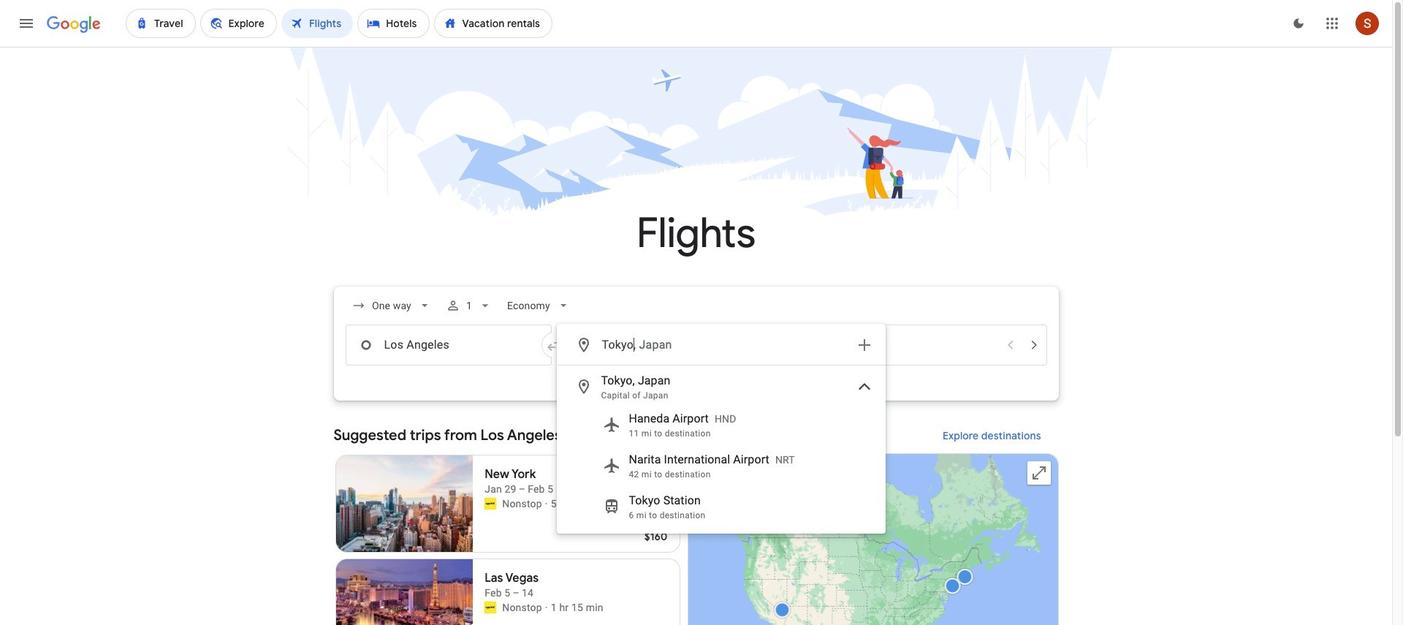 Task type: locate. For each thing, give the bounding box(es) containing it.
Departure text field
[[810, 325, 998, 365]]

destination, select multiple airports image
[[856, 336, 873, 354]]

tokyo, japan option
[[557, 369, 885, 404]]

 image inside the suggested trips from los angeles region
[[545, 600, 548, 615]]

Where else? text field
[[601, 328, 847, 363]]

list box inside the enter your destination dialog
[[557, 366, 885, 533]]

 image inside the suggested trips from los angeles region
[[545, 496, 548, 511]]

None field
[[345, 292, 437, 319], [502, 292, 577, 319], [345, 292, 437, 319], [502, 292, 577, 319]]

1 vertical spatial spirit image
[[485, 602, 497, 613]]

none text field inside flight search box
[[345, 325, 552, 366]]

None text field
[[345, 325, 552, 366]]

narita international airport (nrt) option
[[557, 445, 885, 486]]

list box
[[557, 366, 885, 533]]

haneda airport (hnd) option
[[557, 404, 885, 445]]

 image
[[545, 600, 548, 615]]

 image
[[545, 496, 548, 511]]

spirit image
[[485, 498, 497, 510], [485, 602, 497, 613]]

0 vertical spatial spirit image
[[485, 498, 497, 510]]

change appearance image
[[1282, 6, 1317, 41]]



Task type: describe. For each thing, give the bounding box(es) containing it.
Flight search field
[[322, 287, 1071, 534]]

2 spirit image from the top
[[485, 602, 497, 613]]

tokyo station option
[[557, 486, 885, 527]]

160 US dollars text field
[[645, 530, 668, 543]]

1 spirit image from the top
[[485, 498, 497, 510]]

main menu image
[[18, 15, 35, 32]]

suggested trips from los angeles region
[[334, 418, 1059, 625]]

toggle nearby airports for tokyo, japan image
[[856, 378, 873, 396]]

enter your destination dialog
[[557, 324, 886, 534]]



Task type: vqa. For each thing, say whether or not it's contained in the screenshot.
 image corresponding to Spirit icon on the bottom left of page
yes



